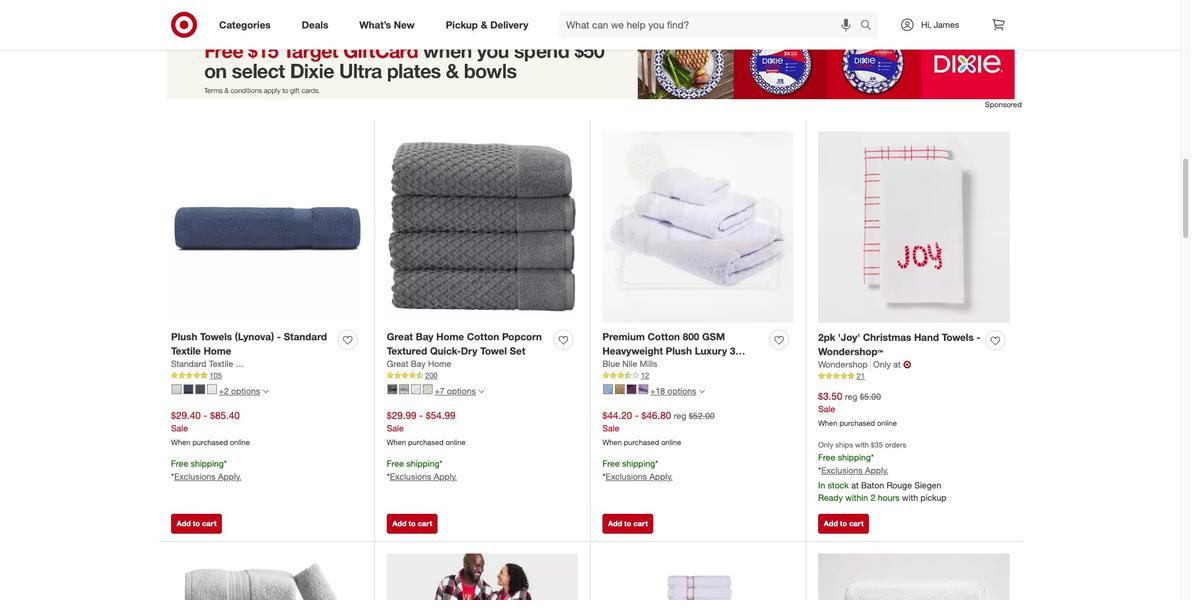 Task type: vqa. For each thing, say whether or not it's contained in the screenshot.
CART corresponding to $5.00
yes



Task type: describe. For each thing, give the bounding box(es) containing it.
only inside 'only ships with $35 orders free shipping * * exclusions apply. in stock at  baton rouge siegen ready within 2 hours with pickup'
[[818, 440, 834, 450]]

blue inside blue nile mills link
[[603, 359, 620, 369]]

toast image
[[615, 385, 625, 394]]

when for $3.50
[[818, 419, 838, 428]]

siegen
[[915, 480, 942, 491]]

1 horizontal spatial nile
[[623, 359, 637, 369]]

2pk
[[818, 331, 836, 343]]

advertisement region
[[159, 28, 1022, 99]]

ready
[[818, 492, 843, 503]]

pickup
[[921, 492, 947, 503]]

what's new link
[[349, 11, 430, 38]]

$46.80
[[642, 409, 671, 421]]

towel inside great bay home cotton popcorn textured quick-dry towel set
[[480, 344, 507, 357]]

- for plush towels (lynova) - standard textile home
[[204, 409, 207, 421]]

great bay home cotton popcorn textured quick-dry towel set link
[[387, 330, 549, 358]]

exclusions for premium cotton 800 gsm heavyweight plush luxury 3 piece bathroom towel set by blue nile mills
[[606, 471, 647, 482]]

online for $85.40
[[230, 438, 250, 447]]

reg inside $44.20 - $46.80 reg $52.00 sale when purchased online
[[674, 410, 687, 421]]

3 free shipping * * exclusions apply. from the left
[[603, 458, 673, 482]]

plush towels (lynova) - standard textile home link
[[171, 330, 333, 358]]

textile inside standard textile home link
[[209, 359, 233, 369]]

online for $54.99
[[446, 438, 466, 447]]

all colors + 18 more colors image
[[699, 389, 705, 394]]

sea image
[[184, 385, 193, 394]]

great bay home
[[387, 359, 452, 369]]

$3.50
[[818, 390, 843, 402]]

2pk 'joy' christmas hand towels - wondershop™
[[818, 331, 981, 358]]

heavyweight
[[603, 344, 663, 357]]

when for $29.99
[[387, 438, 406, 447]]

hand
[[914, 331, 939, 343]]

$44.20 - $46.80 reg $52.00 sale when purchased online
[[603, 409, 715, 447]]

12
[[641, 371, 649, 380]]

free inside 'only ships with $35 orders free shipping * * exclusions apply. in stock at  baton rouge siegen ready within 2 hours with pickup'
[[818, 452, 836, 463]]

purchased for $54.99
[[408, 438, 444, 447]]

add for $29.40
[[177, 519, 191, 528]]

online inside $44.20 - $46.80 reg $52.00 sale when purchased online
[[662, 438, 681, 447]]

plum image
[[627, 385, 637, 394]]

premium cotton 800 gsm heavyweight plush luxury 3 piece bathroom towel set by blue nile mills
[[603, 330, 764, 385]]

$52.00
[[689, 410, 715, 421]]

to for $29.99
[[409, 519, 416, 528]]

- for premium cotton 800 gsm heavyweight plush luxury 3 piece bathroom towel set by blue nile mills
[[635, 409, 639, 421]]

options for $29.40 - $85.40
[[231, 385, 260, 396]]

pickup & delivery
[[446, 18, 529, 31]]

textured
[[387, 344, 427, 357]]

add to cart for $44.20
[[608, 519, 648, 528]]

white image
[[207, 385, 217, 394]]

delivery
[[490, 18, 529, 31]]

towels inside plush towels (lynova) - standard textile home
[[200, 330, 232, 343]]

reg inside $3.50 reg $5.00 sale when purchased online
[[845, 391, 858, 402]]

exclusions inside 'only ships with $35 orders free shipping * * exclusions apply. in stock at  baton rouge siegen ready within 2 hours with pickup'
[[822, 465, 863, 476]]

105 link
[[171, 370, 362, 381]]

+2
[[219, 385, 229, 396]]

purchased for $85.40
[[193, 438, 228, 447]]

add to cart button for $29.40
[[171, 514, 222, 534]]

apply. for premium cotton 800 gsm heavyweight plush luxury 3 piece bathroom towel set by blue nile mills
[[650, 471, 673, 482]]

blue nile mills
[[603, 359, 658, 369]]

wondershop only at ¬
[[818, 359, 912, 371]]

new
[[394, 18, 415, 31]]

- for great bay home cotton popcorn textured quick-dry towel set
[[419, 409, 423, 421]]

cart for $46.80
[[634, 519, 648, 528]]

mist image
[[172, 385, 182, 394]]

stock
[[828, 480, 849, 491]]

to for $29.40
[[193, 519, 200, 528]]

+18 options button
[[598, 381, 710, 401]]

+7
[[435, 385, 445, 396]]

only ships with $35 orders free shipping * * exclusions apply. in stock at  baton rouge siegen ready within 2 hours with pickup
[[818, 440, 947, 503]]

'joy'
[[838, 331, 860, 343]]

cart for $85.40
[[202, 519, 217, 528]]

exclusions for great bay home cotton popcorn textured quick-dry towel set
[[390, 471, 431, 482]]

cotton inside premium cotton 800 gsm heavyweight plush luxury 3 piece bathroom towel set by blue nile mills
[[648, 330, 680, 343]]

search button
[[855, 11, 885, 41]]

bay for great bay home cotton popcorn textured quick-dry towel set
[[416, 330, 434, 343]]

&
[[481, 18, 488, 31]]

all colors + 7 more colors image
[[479, 389, 484, 394]]

exclusions apply. button for plush towels (lynova) - standard textile home
[[174, 471, 241, 483]]

+7 options button
[[382, 381, 490, 401]]

free shipping * * exclusions apply. for $29.99 - $54.99
[[387, 458, 457, 482]]

exclusions for plush towels (lynova) - standard textile home
[[174, 471, 216, 482]]

cart for $54.99
[[418, 519, 432, 528]]

optic white image
[[411, 385, 421, 394]]

¬
[[903, 359, 912, 371]]

add for $29.99
[[392, 519, 407, 528]]

21
[[857, 372, 865, 381]]

what's
[[359, 18, 391, 31]]

standard textile home
[[171, 359, 259, 369]]

piece
[[603, 359, 629, 371]]

add to cart button for $3.50
[[818, 514, 870, 534]]

great bay home cotton popcorn textured quick-dry towel set
[[387, 330, 542, 357]]

textile inside plush towels (lynova) - standard textile home
[[171, 344, 201, 357]]

sale for $29.99
[[387, 423, 404, 434]]

+18
[[650, 385, 665, 396]]

sale for $3.50
[[818, 404, 835, 414]]

when for $29.40
[[171, 438, 190, 447]]

$29.99
[[387, 409, 417, 421]]

add for $44.20
[[608, 519, 622, 528]]

$29.40
[[171, 409, 201, 421]]

free for great bay home cotton popcorn textured quick-dry towel set
[[387, 458, 404, 469]]

plush inside premium cotton 800 gsm heavyweight plush luxury 3 piece bathroom towel set by blue nile mills
[[666, 344, 692, 357]]

1 vertical spatial with
[[902, 492, 918, 503]]

deals link
[[291, 11, 344, 38]]

105
[[210, 371, 222, 380]]

james
[[934, 19, 960, 30]]

exclusions apply. button for great bay home cotton popcorn textured quick-dry towel set
[[390, 471, 457, 483]]

$29.99 - $54.99 sale when purchased online
[[387, 409, 466, 447]]

blue nile mills link
[[603, 358, 658, 370]]

home for great bay home
[[428, 359, 452, 369]]

online for $5.00
[[877, 419, 897, 428]]

apply. inside 'only ships with $35 orders free shipping * * exclusions apply. in stock at  baton rouge siegen ready within 2 hours with pickup'
[[865, 465, 889, 476]]

shipping for plush towels (lynova) - standard textile home
[[191, 458, 224, 469]]

at inside wondershop only at ¬
[[894, 359, 901, 370]]

dry
[[461, 344, 478, 357]]

when inside $44.20 - $46.80 reg $52.00 sale when purchased online
[[603, 438, 622, 447]]

premium cotton 800 gsm heavyweight plush luxury 3 piece bathroom towel set by blue nile mills link
[[603, 330, 765, 385]]

+2 options button
[[166, 381, 274, 401]]

plush towels (lynova) - standard textile home
[[171, 330, 327, 357]]

plush inside plush towels (lynova) - standard textile home
[[171, 330, 197, 343]]

gsm
[[702, 330, 725, 343]]

oatmeal image
[[423, 385, 433, 394]]

apply. for plush towels (lynova) - standard textile home
[[218, 471, 241, 482]]

2pk 'joy' christmas hand towels - wondershop™ link
[[818, 330, 981, 359]]

wondershop link
[[818, 359, 871, 371]]

what's new
[[359, 18, 415, 31]]

deals
[[302, 18, 328, 31]]

all colors + 2 more colors element
[[263, 387, 268, 395]]

sale for $29.40
[[171, 423, 188, 434]]

+2 options
[[219, 385, 260, 396]]

standard textile home link
[[171, 358, 259, 370]]

set inside premium cotton 800 gsm heavyweight plush luxury 3 piece bathroom towel set by blue nile mills
[[711, 359, 726, 371]]



Task type: locate. For each thing, give the bounding box(es) containing it.
with
[[855, 440, 869, 450], [902, 492, 918, 503]]

sale down $3.50
[[818, 404, 835, 414]]

categories
[[219, 18, 271, 31]]

apply. up baton
[[865, 465, 889, 476]]

2 to from the left
[[409, 519, 416, 528]]

0 vertical spatial textile
[[171, 344, 201, 357]]

set inside great bay home cotton popcorn textured quick-dry towel set
[[510, 344, 526, 357]]

1 add to cart from the left
[[177, 519, 217, 528]]

bay down textured
[[411, 359, 426, 369]]

exclusions down $29.99 - $54.99 sale when purchased online
[[390, 471, 431, 482]]

*
[[871, 452, 874, 463], [224, 458, 227, 469], [440, 458, 443, 469], [655, 458, 658, 469], [818, 465, 822, 476], [171, 471, 174, 482], [387, 471, 390, 482], [603, 471, 606, 482]]

4 add to cart button from the left
[[818, 514, 870, 534]]

1 horizontal spatial reg
[[845, 391, 858, 402]]

0 horizontal spatial plush
[[171, 330, 197, 343]]

when inside $29.40 - $85.40 sale when purchased online
[[171, 438, 190, 447]]

sale inside $29.40 - $85.40 sale when purchased online
[[171, 423, 188, 434]]

2 cart from the left
[[418, 519, 432, 528]]

100% cotton solid color quick dry bath towel set image
[[171, 554, 362, 600], [171, 554, 362, 600]]

all colors + 18 more colors element
[[699, 387, 705, 395]]

exclusions apply. button down $29.99 - $54.99 sale when purchased online
[[390, 471, 457, 483]]

towels right hand
[[942, 331, 974, 343]]

3 add to cart from the left
[[608, 519, 648, 528]]

cotton up the "dry"
[[467, 330, 499, 343]]

1 vertical spatial reg
[[674, 410, 687, 421]]

plush
[[171, 330, 197, 343], [666, 344, 692, 357]]

apply. for great bay home cotton popcorn textured quick-dry towel set
[[434, 471, 457, 482]]

hi, james
[[922, 19, 960, 30]]

1 to from the left
[[193, 519, 200, 528]]

add to cart for $29.40
[[177, 519, 217, 528]]

free for plush towels (lynova) - standard textile home
[[171, 458, 188, 469]]

- inside plush towels (lynova) - standard textile home
[[277, 330, 281, 343]]

free
[[818, 452, 836, 463], [171, 458, 188, 469], [387, 458, 404, 469], [603, 458, 620, 469]]

wondershop™
[[818, 345, 883, 358]]

3 add from the left
[[608, 519, 622, 528]]

3
[[730, 344, 736, 357]]

1 vertical spatial at
[[852, 480, 859, 491]]

exclusions apply. button
[[822, 465, 889, 477], [174, 471, 241, 483], [390, 471, 457, 483], [606, 471, 673, 483]]

free down $44.20
[[603, 458, 620, 469]]

$5.00
[[860, 391, 881, 402]]

free down $29.40 - $85.40 sale when purchased online
[[171, 458, 188, 469]]

exclusions
[[822, 465, 863, 476], [174, 471, 216, 482], [390, 471, 431, 482], [606, 471, 647, 482]]

1 vertical spatial great
[[387, 359, 408, 369]]

hi,
[[922, 19, 932, 30]]

12 link
[[603, 370, 794, 381]]

online up "orders"
[[877, 419, 897, 428]]

standard up sea image
[[171, 359, 207, 369]]

shipping for premium cotton 800 gsm heavyweight plush luxury 3 piece bathroom towel set by blue nile mills
[[622, 458, 655, 469]]

1 vertical spatial set
[[711, 359, 726, 371]]

when down "$29.99"
[[387, 438, 406, 447]]

when inside $29.99 - $54.99 sale when purchased online
[[387, 438, 406, 447]]

towel
[[480, 344, 507, 357], [681, 359, 708, 371]]

popcorn
[[502, 330, 542, 343]]

shipping for great bay home cotton popcorn textured quick-dry towel set
[[407, 458, 440, 469]]

ships
[[836, 440, 853, 450]]

4 add to cart from the left
[[824, 519, 864, 528]]

online down $85.40
[[230, 438, 250, 447]]

purchased down "$46.80"
[[624, 438, 659, 447]]

bay
[[416, 330, 434, 343], [411, 359, 426, 369]]

standard inside plush towels (lynova) - standard textile home
[[284, 330, 327, 343]]

by
[[729, 359, 740, 371]]

0 horizontal spatial at
[[852, 480, 859, 491]]

set down luxury
[[711, 359, 726, 371]]

- inside $44.20 - $46.80 reg $52.00 sale when purchased online
[[635, 409, 639, 421]]

1 vertical spatial only
[[818, 440, 834, 450]]

- right (lynova)
[[277, 330, 281, 343]]

home down plush towels (lynova) - standard textile home
[[236, 359, 259, 369]]

1 cotton from the left
[[467, 330, 499, 343]]

0 horizontal spatial reg
[[674, 410, 687, 421]]

1 horizontal spatial only
[[874, 359, 891, 370]]

premium cotton solid plush heavyweight hotel luxury bathroom set by blue nile mills image
[[603, 554, 794, 600], [603, 554, 794, 600]]

bay inside great bay home cotton popcorn textured quick-dry towel set
[[416, 330, 434, 343]]

shipping down $44.20 - $46.80 reg $52.00 sale when purchased online
[[622, 458, 655, 469]]

purchased down $54.99
[[408, 438, 444, 447]]

sale inside $3.50 reg $5.00 sale when purchased online
[[818, 404, 835, 414]]

add
[[177, 519, 191, 528], [392, 519, 407, 528], [608, 519, 622, 528], [824, 519, 838, 528]]

standard right (lynova)
[[284, 330, 327, 343]]

1 vertical spatial bay
[[411, 359, 426, 369]]

3 options from the left
[[668, 385, 697, 396]]

apply. down $29.40 - $85.40 sale when purchased online
[[218, 471, 241, 482]]

purple image
[[639, 385, 649, 394]]

in
[[818, 480, 826, 491]]

plush down 800
[[666, 344, 692, 357]]

at left ¬
[[894, 359, 901, 370]]

shipping down ships
[[838, 452, 871, 463]]

1 horizontal spatial options
[[447, 385, 476, 396]]

0 horizontal spatial cotton
[[467, 330, 499, 343]]

add to cart
[[177, 519, 217, 528], [392, 519, 432, 528], [608, 519, 648, 528], [824, 519, 864, 528]]

3 cart from the left
[[634, 519, 648, 528]]

exclusions apply. button for premium cotton 800 gsm heavyweight plush luxury 3 piece bathroom towel set by blue nile mills
[[606, 471, 673, 483]]

rouge
[[887, 480, 912, 491]]

1 vertical spatial textile
[[209, 359, 233, 369]]

free up in
[[818, 452, 836, 463]]

0 horizontal spatial free shipping * * exclusions apply.
[[171, 458, 241, 482]]

light grey image
[[399, 385, 409, 394]]

with down rouge
[[902, 492, 918, 503]]

all colors + 2 more colors image
[[263, 389, 268, 394]]

sale inside $44.20 - $46.80 reg $52.00 sale when purchased online
[[603, 423, 620, 434]]

200
[[425, 371, 438, 380]]

baton
[[861, 480, 885, 491]]

purchased inside $44.20 - $46.80 reg $52.00 sale when purchased online
[[624, 438, 659, 447]]

exclusions apply. button up stock
[[822, 465, 889, 477]]

nile down 'heavyweight' in the bottom right of the page
[[623, 359, 637, 369]]

1 options from the left
[[231, 385, 260, 396]]

sale down $44.20
[[603, 423, 620, 434]]

great up textured
[[387, 330, 413, 343]]

1 vertical spatial plush
[[666, 344, 692, 357]]

great for great bay home
[[387, 359, 408, 369]]

0 vertical spatial bay
[[416, 330, 434, 343]]

1 horizontal spatial towel
[[681, 359, 708, 371]]

purchased inside $3.50 reg $5.00 sale when purchased online
[[840, 419, 875, 428]]

at up within
[[852, 480, 859, 491]]

- inside $29.40 - $85.40 sale when purchased online
[[204, 409, 207, 421]]

- right "$29.99"
[[419, 409, 423, 421]]

4 to from the left
[[840, 519, 847, 528]]

1 blue from the left
[[603, 359, 620, 369]]

sale down "$29.99"
[[387, 423, 404, 434]]

3 add to cart button from the left
[[603, 514, 654, 534]]

free shipping * * exclusions apply. down $29.40 - $85.40 sale when purchased online
[[171, 458, 241, 482]]

add to cart button for $44.20
[[603, 514, 654, 534]]

only left ships
[[818, 440, 834, 450]]

blue right by in the bottom right of the page
[[743, 359, 764, 371]]

shipping inside 'only ships with $35 orders free shipping * * exclusions apply. in stock at  baton rouge siegen ready within 2 hours with pickup'
[[838, 452, 871, 463]]

sale inside $29.99 - $54.99 sale when purchased online
[[387, 423, 404, 434]]

0 vertical spatial with
[[855, 440, 869, 450]]

when
[[818, 419, 838, 428], [171, 438, 190, 447], [387, 438, 406, 447], [603, 438, 622, 447]]

light blue image
[[603, 385, 613, 394]]

0 horizontal spatial towel
[[480, 344, 507, 357]]

purchased inside $29.40 - $85.40 sale when purchased online
[[193, 438, 228, 447]]

home for great bay home cotton popcorn textured quick-dry towel set
[[436, 330, 464, 343]]

options for $29.99 - $54.99
[[447, 385, 476, 396]]

2 add to cart button from the left
[[387, 514, 438, 534]]

cotton left 800
[[648, 330, 680, 343]]

cart for $5.00
[[849, 519, 864, 528]]

4 cart from the left
[[849, 519, 864, 528]]

dark grey image
[[388, 385, 397, 394]]

apply. down $44.20 - $46.80 reg $52.00 sale when purchased online
[[650, 471, 673, 482]]

exclusions down $44.20 - $46.80 reg $52.00 sale when purchased online
[[606, 471, 647, 482]]

- right the '$29.40'
[[204, 409, 207, 421]]

cotton
[[467, 330, 499, 343], [648, 330, 680, 343]]

bay for great bay home
[[411, 359, 426, 369]]

1 horizontal spatial with
[[902, 492, 918, 503]]

add to cart for $29.99
[[392, 519, 432, 528]]

free shipping * * exclusions apply. for $29.40 - $85.40
[[171, 458, 241, 482]]

all colors + 7 more colors element
[[479, 387, 484, 395]]

0 horizontal spatial towels
[[200, 330, 232, 343]]

0 vertical spatial great
[[387, 330, 413, 343]]

4 add from the left
[[824, 519, 838, 528]]

mills down blue nile mills link
[[623, 373, 646, 385]]

0 horizontal spatial set
[[510, 344, 526, 357]]

luxury
[[695, 344, 727, 357]]

- right hand
[[977, 331, 981, 343]]

0 horizontal spatial standard
[[171, 359, 207, 369]]

home inside great bay home link
[[428, 359, 452, 369]]

1 horizontal spatial towels
[[942, 331, 974, 343]]

cotton inside great bay home cotton popcorn textured quick-dry towel set
[[467, 330, 499, 343]]

3 to from the left
[[624, 519, 632, 528]]

1 vertical spatial standard
[[171, 359, 207, 369]]

home up quick-
[[436, 330, 464, 343]]

towel inside premium cotton 800 gsm heavyweight plush luxury 3 piece bathroom towel set by blue nile mills
[[681, 359, 708, 371]]

0 horizontal spatial options
[[231, 385, 260, 396]]

blue down 'heavyweight' in the bottom right of the page
[[603, 359, 620, 369]]

with left $35
[[855, 440, 869, 450]]

exclusions up stock
[[822, 465, 863, 476]]

- inside 2pk 'joy' christmas hand towels - wondershop™
[[977, 331, 981, 343]]

free for premium cotton 800 gsm heavyweight plush luxury 3 piece bathroom towel set by blue nile mills
[[603, 458, 620, 469]]

textile
[[171, 344, 201, 357], [209, 359, 233, 369]]

reg left $52.00
[[674, 410, 687, 421]]

smoked pearl image
[[195, 385, 205, 394]]

+18 options
[[650, 385, 697, 396]]

online inside $3.50 reg $5.00 sale when purchased online
[[877, 419, 897, 428]]

add for $3.50
[[824, 519, 838, 528]]

when up ships
[[818, 419, 838, 428]]

1 horizontal spatial blue
[[743, 359, 764, 371]]

cart
[[202, 519, 217, 528], [418, 519, 432, 528], [634, 519, 648, 528], [849, 519, 864, 528]]

2pk 'joy' christmas hand towels - wondershop™ image
[[818, 132, 1010, 323], [818, 132, 1010, 323]]

plush towels (lynova) - standard textile home image
[[171, 132, 362, 323], [171, 132, 362, 323]]

only inside wondershop only at ¬
[[874, 359, 891, 370]]

2 great from the top
[[387, 359, 408, 369]]

sale down the '$29.40'
[[171, 423, 188, 434]]

bay up textured
[[416, 330, 434, 343]]

only left ¬
[[874, 359, 891, 370]]

1 cart from the left
[[202, 519, 217, 528]]

free shipping * * exclusions apply. down $44.20 - $46.80 reg $52.00 sale when purchased online
[[603, 458, 673, 482]]

800
[[683, 330, 700, 343]]

exclusions apply. button down $44.20 - $46.80 reg $52.00 sale when purchased online
[[606, 471, 673, 483]]

0 horizontal spatial textile
[[171, 344, 201, 357]]

2
[[871, 492, 876, 503]]

home down quick-
[[428, 359, 452, 369]]

nile down the piece
[[603, 373, 621, 385]]

free down $29.99 - $54.99 sale when purchased online
[[387, 458, 404, 469]]

options left all colors + 7 more colors element
[[447, 385, 476, 396]]

0 vertical spatial nile
[[623, 359, 637, 369]]

reg
[[845, 391, 858, 402], [674, 410, 687, 421]]

options left all colors + 2 more colors element
[[231, 385, 260, 396]]

2 blue from the left
[[743, 359, 764, 371]]

free shipping * * exclusions apply. down $29.99 - $54.99 sale when purchased online
[[387, 458, 457, 482]]

blue inside premium cotton 800 gsm heavyweight plush luxury 3 piece bathroom towel set by blue nile mills
[[743, 359, 764, 371]]

- right $44.20
[[635, 409, 639, 421]]

great down textured
[[387, 359, 408, 369]]

online
[[877, 419, 897, 428], [230, 438, 250, 447], [446, 438, 466, 447], [662, 438, 681, 447]]

premium
[[603, 330, 645, 343]]

great bay home cotton popcorn textured quick-dry towel set image
[[387, 132, 578, 323], [387, 132, 578, 323], [818, 554, 1010, 600], [818, 554, 1010, 600]]

christmas
[[863, 331, 912, 343]]

at
[[894, 359, 901, 370], [852, 480, 859, 491]]

textile up 105
[[209, 359, 233, 369]]

1 horizontal spatial cotton
[[648, 330, 680, 343]]

add to cart for $3.50
[[824, 519, 864, 528]]

home inside great bay home cotton popcorn textured quick-dry towel set
[[436, 330, 464, 343]]

adult buffalo check matching family robe - wondershop™ black image
[[387, 554, 578, 600], [387, 554, 578, 600]]

0 horizontal spatial with
[[855, 440, 869, 450]]

mills
[[640, 359, 658, 369], [623, 373, 646, 385]]

great for great bay home cotton popcorn textured quick-dry towel set
[[387, 330, 413, 343]]

to
[[193, 519, 200, 528], [409, 519, 416, 528], [624, 519, 632, 528], [840, 519, 847, 528]]

$29.40 - $85.40 sale when purchased online
[[171, 409, 250, 447]]

0 vertical spatial set
[[510, 344, 526, 357]]

0 horizontal spatial blue
[[603, 359, 620, 369]]

What can we help you find? suggestions appear below search field
[[559, 11, 864, 38]]

1 horizontal spatial standard
[[284, 330, 327, 343]]

pickup & delivery link
[[435, 11, 544, 38]]

1 vertical spatial mills
[[623, 373, 646, 385]]

great inside great bay home cotton popcorn textured quick-dry towel set
[[387, 330, 413, 343]]

options
[[231, 385, 260, 396], [447, 385, 476, 396], [668, 385, 697, 396]]

2 add to cart from the left
[[392, 519, 432, 528]]

$35
[[871, 440, 883, 450]]

towel right the "dry"
[[480, 344, 507, 357]]

2 add from the left
[[392, 519, 407, 528]]

search
[[855, 20, 885, 32]]

1 horizontal spatial at
[[894, 359, 901, 370]]

mills inside premium cotton 800 gsm heavyweight plush luxury 3 piece bathroom towel set by blue nile mills
[[623, 373, 646, 385]]

1 horizontal spatial set
[[711, 359, 726, 371]]

shipping down $29.99 - $54.99 sale when purchased online
[[407, 458, 440, 469]]

0 vertical spatial at
[[894, 359, 901, 370]]

0 vertical spatial plush
[[171, 330, 197, 343]]

1 add from the left
[[177, 519, 191, 528]]

-
[[277, 330, 281, 343], [977, 331, 981, 343], [204, 409, 207, 421], [419, 409, 423, 421], [635, 409, 639, 421]]

home up standard textile home
[[204, 344, 231, 357]]

home for standard textile home
[[236, 359, 259, 369]]

+7 options
[[435, 385, 476, 396]]

towels
[[200, 330, 232, 343], [942, 331, 974, 343]]

(lynova)
[[235, 330, 274, 343]]

textile up standard textile home
[[171, 344, 201, 357]]

0 vertical spatial standard
[[284, 330, 327, 343]]

plush up standard textile home
[[171, 330, 197, 343]]

1 vertical spatial nile
[[603, 373, 621, 385]]

1 horizontal spatial plush
[[666, 344, 692, 357]]

1 vertical spatial towel
[[681, 359, 708, 371]]

1 great from the top
[[387, 330, 413, 343]]

purchased up ships
[[840, 419, 875, 428]]

sale
[[818, 404, 835, 414], [171, 423, 188, 434], [387, 423, 404, 434], [603, 423, 620, 434]]

nile inside premium cotton 800 gsm heavyweight plush luxury 3 piece bathroom towel set by blue nile mills
[[603, 373, 621, 385]]

0 vertical spatial towel
[[480, 344, 507, 357]]

blue
[[603, 359, 620, 369], [743, 359, 764, 371]]

premium cotton 800 gsm heavyweight plush luxury 3 piece bathroom towel set by blue nile mills image
[[603, 132, 794, 323], [603, 132, 794, 323]]

pickup
[[446, 18, 478, 31]]

add to cart button
[[171, 514, 222, 534], [387, 514, 438, 534], [603, 514, 654, 534], [818, 514, 870, 534]]

towel down luxury
[[681, 359, 708, 371]]

hours
[[878, 492, 900, 503]]

0 vertical spatial mills
[[640, 359, 658, 369]]

- inside $29.99 - $54.99 sale when purchased online
[[419, 409, 423, 421]]

shipping down $29.40 - $85.40 sale when purchased online
[[191, 458, 224, 469]]

$44.20
[[603, 409, 632, 421]]

great bay home link
[[387, 358, 452, 370]]

when inside $3.50 reg $5.00 sale when purchased online
[[818, 419, 838, 428]]

online inside $29.99 - $54.99 sale when purchased online
[[446, 438, 466, 447]]

online down "$46.80"
[[662, 438, 681, 447]]

set down popcorn
[[510, 344, 526, 357]]

towels up standard textile home
[[200, 330, 232, 343]]

online down $54.99
[[446, 438, 466, 447]]

when down $44.20
[[603, 438, 622, 447]]

options inside 'dropdown button'
[[231, 385, 260, 396]]

0 horizontal spatial nile
[[603, 373, 621, 385]]

home inside standard textile home link
[[236, 359, 259, 369]]

only
[[874, 359, 891, 370], [818, 440, 834, 450]]

$3.50 reg $5.00 sale when purchased online
[[818, 390, 897, 428]]

when down the '$29.40'
[[171, 438, 190, 447]]

1 horizontal spatial free shipping * * exclusions apply.
[[387, 458, 457, 482]]

add to cart button for $29.99
[[387, 514, 438, 534]]

apply.
[[865, 465, 889, 476], [218, 471, 241, 482], [434, 471, 457, 482], [650, 471, 673, 482]]

1 free shipping * * exclusions apply. from the left
[[171, 458, 241, 482]]

shipping
[[838, 452, 871, 463], [191, 458, 224, 469], [407, 458, 440, 469], [622, 458, 655, 469]]

home inside plush towels (lynova) - standard textile home
[[204, 344, 231, 357]]

2 free shipping * * exclusions apply. from the left
[[387, 458, 457, 482]]

21 link
[[818, 371, 1010, 382]]

exclusions apply. button down $29.40 - $85.40 sale when purchased online
[[174, 471, 241, 483]]

to for $44.20
[[624, 519, 632, 528]]

1 add to cart button from the left
[[171, 514, 222, 534]]

0 horizontal spatial only
[[818, 440, 834, 450]]

orders
[[885, 440, 907, 450]]

mills up 12
[[640, 359, 658, 369]]

towels inside 2pk 'joy' christmas hand towels - wondershop™
[[942, 331, 974, 343]]

categories link
[[209, 11, 286, 38]]

apply. down $29.99 - $54.99 sale when purchased online
[[434, 471, 457, 482]]

quick-
[[430, 344, 461, 357]]

200 link
[[387, 370, 578, 381]]

within
[[846, 492, 868, 503]]

purchased down $85.40
[[193, 438, 228, 447]]

options left all colors + 18 more colors element
[[668, 385, 697, 396]]

online inside $29.40 - $85.40 sale when purchased online
[[230, 438, 250, 447]]

exclusions down $29.40 - $85.40 sale when purchased online
[[174, 471, 216, 482]]

at inside 'only ships with $35 orders free shipping * * exclusions apply. in stock at  baton rouge siegen ready within 2 hours with pickup'
[[852, 480, 859, 491]]

purchased for $5.00
[[840, 419, 875, 428]]

1 horizontal spatial textile
[[209, 359, 233, 369]]

$54.99
[[426, 409, 456, 421]]

0 vertical spatial only
[[874, 359, 891, 370]]

great
[[387, 330, 413, 343], [387, 359, 408, 369]]

purchased inside $29.99 - $54.99 sale when purchased online
[[408, 438, 444, 447]]

$85.40
[[210, 409, 240, 421]]

2 options from the left
[[447, 385, 476, 396]]

reg left '$5.00'
[[845, 391, 858, 402]]

2 horizontal spatial free shipping * * exclusions apply.
[[603, 458, 673, 482]]

0 vertical spatial reg
[[845, 391, 858, 402]]

wondershop
[[818, 359, 868, 370]]

to for $3.50
[[840, 519, 847, 528]]

bathroom
[[632, 359, 678, 371]]

2 cotton from the left
[[648, 330, 680, 343]]

2 horizontal spatial options
[[668, 385, 697, 396]]



